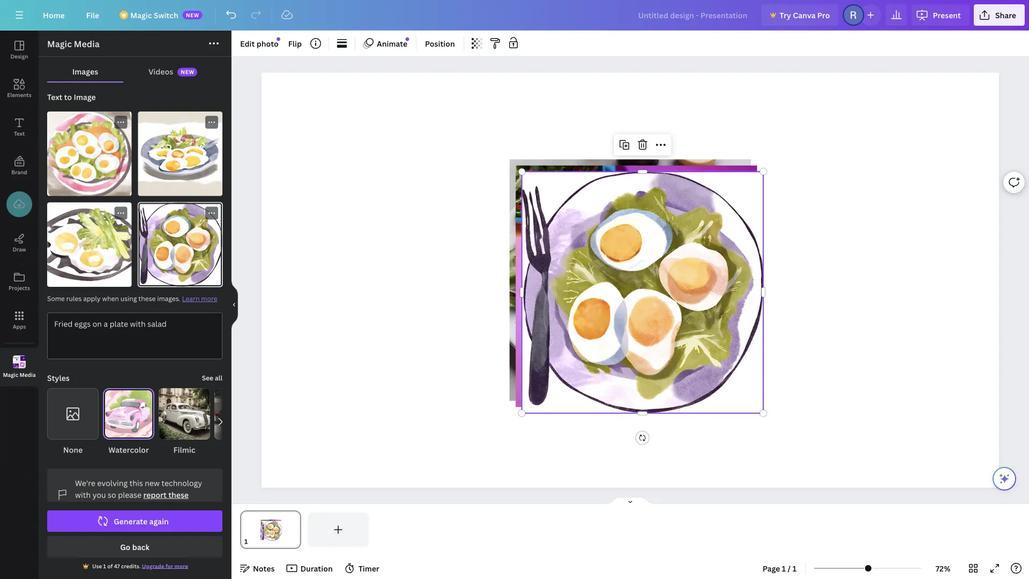 Task type: describe. For each thing, give the bounding box(es) containing it.
apps button
[[0, 301, 39, 339]]

share button
[[974, 4, 1025, 26]]

to
[[64, 92, 72, 102]]

back
[[132, 542, 150, 552]]

use 1 of 47 credits. upgrade for more
[[92, 563, 188, 570]]

flip button
[[284, 35, 306, 52]]

projects button
[[0, 262, 39, 301]]

learn
[[182, 294, 200, 303]]

draw
[[13, 246, 26, 253]]

0 vertical spatial these
[[139, 294, 156, 303]]

0 vertical spatial more
[[201, 294, 217, 303]]

file button
[[78, 4, 108, 26]]

72% button
[[926, 560, 961, 577]]

don't
[[127, 502, 147, 512]]

images button
[[47, 61, 123, 82]]

seem
[[148, 502, 168, 512]]

0 vertical spatial magic media
[[47, 38, 100, 50]]

photo
[[229, 445, 251, 455]]

text for text
[[14, 130, 25, 137]]

magic inside button
[[3, 371, 18, 378]]

draw button
[[0, 224, 39, 262]]

so
[[108, 490, 116, 500]]

animate button
[[360, 35, 412, 52]]

try canva pro
[[780, 10, 830, 20]]

magic media inside button
[[3, 371, 36, 378]]

upgrade
[[142, 563, 164, 570]]

some
[[47, 294, 65, 303]]

position button
[[421, 35, 459, 52]]

filmic group
[[159, 388, 210, 456]]

switch
[[154, 10, 178, 20]]

report
[[143, 490, 167, 500]]

credits.
[[121, 563, 141, 570]]

of
[[107, 563, 113, 570]]

please
[[118, 490, 142, 500]]

text for text to image
[[47, 92, 62, 102]]

magic media button
[[0, 348, 39, 387]]

1 for of
[[103, 563, 106, 570]]

none group
[[47, 388, 99, 456]]

timer
[[359, 563, 380, 574]]

2 horizontal spatial 1
[[793, 563, 797, 574]]

page 1 image
[[240, 513, 301, 547]]

file
[[86, 10, 99, 20]]

styles
[[47, 373, 70, 383]]

new inside main menu bar
[[186, 11, 199, 19]]

report these images link
[[75, 490, 189, 512]]

go back
[[120, 542, 150, 552]]

uploads button
[[0, 185, 39, 228]]

1 horizontal spatial magic
[[47, 38, 72, 50]]

learn more link
[[182, 294, 217, 303]]

images
[[75, 502, 101, 512]]

new image for edit photo
[[277, 37, 281, 41]]

design button
[[0, 31, 39, 69]]

if
[[102, 502, 107, 512]]

brand button
[[0, 146, 39, 185]]

canva assistant image
[[999, 472, 1011, 485]]

/
[[788, 563, 791, 574]]

present button
[[912, 4, 970, 26]]

image
[[74, 92, 96, 102]]

these inside report these images
[[168, 490, 189, 500]]

1 vertical spatial more
[[175, 563, 188, 570]]

using
[[121, 294, 137, 303]]

Design title text field
[[630, 4, 758, 26]]

1 vertical spatial new
[[181, 68, 194, 76]]

home
[[43, 10, 65, 20]]

animate
[[377, 38, 408, 49]]

see all
[[202, 374, 223, 382]]

duration
[[301, 563, 333, 574]]

elements button
[[0, 69, 39, 108]]

you
[[93, 490, 106, 500]]

1 for /
[[782, 563, 786, 574]]

filmic
[[173, 445, 195, 455]]

text button
[[0, 108, 39, 146]]

upgrade for more link
[[142, 563, 188, 570]]

none
[[63, 445, 83, 455]]

pro
[[818, 10, 830, 20]]

page 1 / 1
[[763, 563, 797, 574]]

new image for animate
[[406, 37, 409, 41]]



Task type: vqa. For each thing, say whether or not it's contained in the screenshot.
the right Sylph
no



Task type: locate. For each thing, give the bounding box(es) containing it.
new image inside edit photo popup button
[[277, 37, 281, 41]]

see
[[202, 374, 213, 382]]

all
[[215, 374, 223, 382]]

images.
[[157, 294, 181, 303]]

magic media
[[47, 38, 100, 50], [3, 371, 36, 378]]

see all button
[[202, 373, 223, 383]]

brand
[[11, 168, 27, 176]]

go back button
[[47, 536, 223, 558]]

2 vertical spatial magic
[[3, 371, 18, 378]]

new
[[145, 478, 160, 488]]

0 horizontal spatial magic media
[[3, 371, 36, 378]]

more right the learn
[[201, 294, 217, 303]]

when
[[102, 294, 119, 303]]

magic left styles
[[3, 371, 18, 378]]

magic media left styles
[[3, 371, 36, 378]]

0 vertical spatial new
[[186, 11, 199, 19]]

with
[[75, 490, 91, 500]]

0 horizontal spatial magic
[[3, 371, 18, 378]]

share
[[996, 10, 1017, 20]]

canva
[[793, 10, 816, 20]]

evolving
[[97, 478, 128, 488]]

new right videos
[[181, 68, 194, 76]]

home link
[[34, 4, 73, 26]]

media left styles
[[20, 371, 36, 378]]

text inside button
[[14, 130, 25, 137]]

0 horizontal spatial media
[[20, 371, 36, 378]]

media inside button
[[20, 371, 36, 378]]

watercolor group
[[103, 388, 154, 456]]

these right using at the left of page
[[139, 294, 156, 303]]

apply
[[83, 294, 101, 303]]

edit photo
[[240, 38, 279, 49]]

some rules apply when using these images. learn more
[[47, 294, 217, 303]]

0 horizontal spatial these
[[139, 294, 156, 303]]

edit photo button
[[236, 35, 283, 52]]

side panel tab list
[[0, 31, 39, 387]]

hide image
[[231, 279, 238, 331]]

go
[[120, 542, 131, 552]]

these up right.
[[168, 490, 189, 500]]

we're
[[75, 478, 95, 488]]

edit
[[240, 38, 255, 49]]

text left "to"
[[47, 92, 62, 102]]

1 vertical spatial magic
[[47, 38, 72, 50]]

if they don't seem right.
[[101, 502, 189, 512]]

1 vertical spatial text
[[14, 130, 25, 137]]

0 vertical spatial text
[[47, 92, 62, 102]]

try
[[780, 10, 792, 20]]

magic media up images
[[47, 38, 100, 50]]

text to image
[[47, 92, 96, 102]]

again
[[149, 516, 169, 526]]

generate
[[114, 516, 148, 526]]

1 horizontal spatial more
[[201, 294, 217, 303]]

this
[[130, 478, 143, 488]]

0 horizontal spatial text
[[14, 130, 25, 137]]

for
[[166, 563, 173, 570]]

0 horizontal spatial 1
[[103, 563, 106, 570]]

magic inside main menu bar
[[130, 10, 152, 20]]

they
[[109, 502, 126, 512]]

text up brand button
[[14, 130, 25, 137]]

1 horizontal spatial new image
[[406, 37, 409, 41]]

1 vertical spatial media
[[20, 371, 36, 378]]

2 horizontal spatial magic
[[130, 10, 152, 20]]

1 new image from the left
[[277, 37, 281, 41]]

new image inside animate dropdown button
[[406, 37, 409, 41]]

technology
[[162, 478, 202, 488]]

47
[[114, 563, 120, 570]]

right.
[[169, 502, 189, 512]]

new image left 'position' popup button
[[406, 37, 409, 41]]

we're evolving this new technology with you so please
[[75, 478, 202, 500]]

elements
[[7, 91, 31, 98]]

1 vertical spatial these
[[168, 490, 189, 500]]

new right switch
[[186, 11, 199, 19]]

new
[[186, 11, 199, 19], [181, 68, 194, 76]]

1 vertical spatial magic media
[[3, 371, 36, 378]]

1 horizontal spatial 1
[[782, 563, 786, 574]]

new image left flip "button"
[[277, 37, 281, 41]]

notes
[[253, 563, 275, 574]]

0 horizontal spatial new image
[[277, 37, 281, 41]]

photo group
[[215, 388, 266, 456]]

1 left of
[[103, 563, 106, 570]]

new image
[[277, 37, 281, 41], [406, 37, 409, 41]]

magic left switch
[[130, 10, 152, 20]]

images
[[72, 66, 98, 76]]

magic switch
[[130, 10, 178, 20]]

72%
[[936, 563, 951, 574]]

media up images button
[[74, 38, 100, 50]]

generate again
[[114, 516, 169, 526]]

1 horizontal spatial text
[[47, 92, 62, 102]]

Page title text field
[[253, 536, 257, 547]]

more
[[201, 294, 217, 303], [175, 563, 188, 570]]

1 horizontal spatial media
[[74, 38, 100, 50]]

position
[[425, 38, 455, 49]]

notes button
[[236, 560, 279, 577]]

fried eggs on a plate with salad image
[[47, 112, 132, 196], [138, 112, 223, 196], [47, 202, 132, 287], [138, 202, 223, 287]]

apps
[[13, 323, 26, 330]]

use
[[92, 563, 102, 570]]

present
[[933, 10, 961, 20]]

design
[[10, 53, 28, 60]]

1 horizontal spatial magic media
[[47, 38, 100, 50]]

projects
[[9, 284, 30, 291]]

generate again button
[[47, 511, 223, 532]]

page
[[763, 563, 781, 574]]

more right for
[[175, 563, 188, 570]]

Describe an image. Include objects, colors, places... text field
[[48, 313, 222, 359]]

watercolor
[[108, 445, 149, 455]]

main menu bar
[[0, 0, 1030, 31]]

flip
[[288, 38, 302, 49]]

duration button
[[283, 560, 337, 577]]

2 new image from the left
[[406, 37, 409, 41]]

report these images
[[75, 490, 189, 512]]

1 horizontal spatial these
[[168, 490, 189, 500]]

0 vertical spatial media
[[74, 38, 100, 50]]

magic down home
[[47, 38, 72, 50]]

0 vertical spatial magic
[[130, 10, 152, 20]]

try canva pro button
[[762, 4, 839, 26]]

1 right / on the right bottom of the page
[[793, 563, 797, 574]]

1 left / on the right bottom of the page
[[782, 563, 786, 574]]

photo
[[257, 38, 279, 49]]

timer button
[[341, 560, 384, 577]]

1
[[103, 563, 106, 570], [782, 563, 786, 574], [793, 563, 797, 574]]

uploads
[[8, 212, 30, 219]]

0 horizontal spatial more
[[175, 563, 188, 570]]

hide pages image
[[605, 497, 656, 505]]

rules
[[66, 294, 82, 303]]

magic
[[130, 10, 152, 20], [47, 38, 72, 50], [3, 371, 18, 378]]



